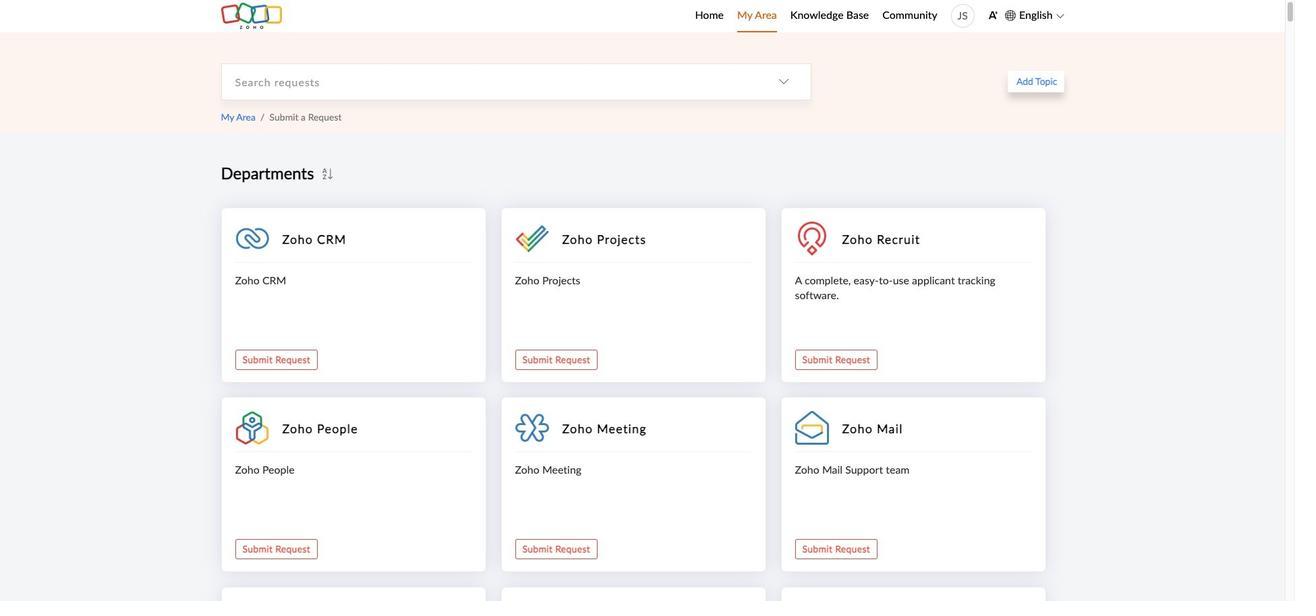 Task type: describe. For each thing, give the bounding box(es) containing it.
user preference image
[[988, 10, 998, 20]]

click to sort alphabetically image
[[321, 167, 334, 181]]

choose category element
[[756, 64, 810, 100]]

Search requests  field
[[222, 64, 756, 100]]



Task type: locate. For each thing, give the bounding box(es) containing it.
user preference element
[[988, 6, 998, 26]]

choose category image
[[778, 76, 789, 87]]

choose languages element
[[1005, 7, 1064, 24]]



Task type: vqa. For each thing, say whether or not it's contained in the screenshot.
CHOOSE CATEGORY image
yes



